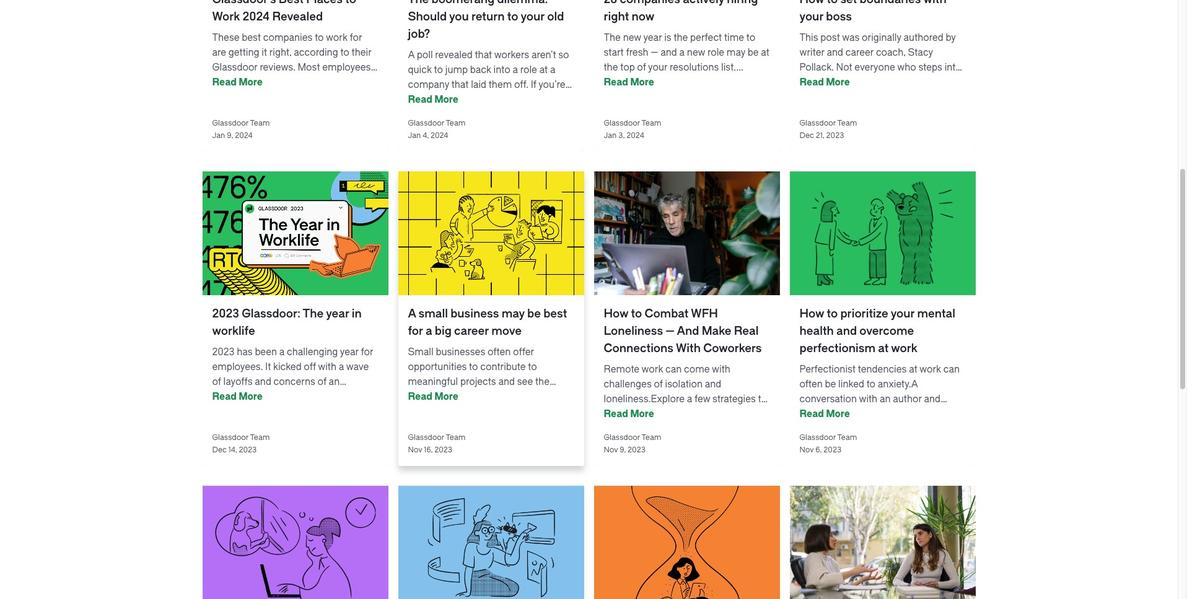 Task type: describe. For each thing, give the bounding box(es) containing it.
host
[[838, 409, 857, 420]]

author
[[893, 394, 922, 405]]

you
[[449, 10, 469, 24]]

read more for how to set boundaries with your boss
[[800, 77, 850, 88]]

and inside small businesses often offer opportunities to contribute to meaningful projects and see the direct results of your efforts. they can offer a dynamic and...
[[498, 377, 515, 388]]

places
[[306, 0, 343, 6]]

to inside 'perfectionist tendencies at work can often be linked to anxiety.a conversation with an author and podcast host who's an expert on the topic dives...'
[[867, 379, 876, 390]]

and inside the new year is the perfect time to start fresh — and a new role may be at the top of your resolutions list.... read more
[[661, 47, 677, 58]]

glassdoor's
[[212, 0, 276, 6]]

2023 inside 2023 glassdoor: the year in worklife
[[212, 307, 239, 321]]

dynamic
[[439, 406, 477, 418]]

worklife
[[212, 325, 255, 338]]

glassdoor inside these best companies to work for are getting it right, according to their glassdoor reviews. most employees boast about flexible work arrangements, among other...
[[212, 62, 258, 73]]

overcome
[[860, 325, 914, 338]]

a for a poll revealed that workers aren't so quick to jump back into a role at a company that laid them off. if you're considering boomeranging,...
[[408, 50, 415, 61]]

glassdoor for glassdoor's best places to work 2024 revealed
[[212, 119, 248, 128]]

to up according
[[315, 32, 324, 43]]

of right sense
[[681, 424, 690, 435]]

year inside 2023 glassdoor: the year in worklife
[[326, 307, 349, 321]]

role inside this post was originally authored by writer and career coach, stacy pollack. not everyone who steps into a managerial role possesses the skills and...
[[859, 77, 876, 88]]

the new year is the perfect time to start fresh — and a new role may be at the top of your resolutions list.... read more
[[604, 32, 769, 88]]

off. if
[[514, 79, 536, 90]]

strategies
[[713, 394, 756, 405]]

contribute
[[480, 362, 526, 373]]

see
[[517, 377, 533, 388]]

read more for the boomerang dilemma: should you return to your old job?
[[408, 94, 458, 105]]

results
[[435, 392, 465, 403]]

of left layoffs at bottom
[[212, 377, 221, 388]]

to inside remote work can come with challenges of isolation and loneliness.explore a few strategies to foster meaningful connections and maintain a sense of belonging.here are...
[[758, 394, 767, 405]]

with inside remote work can come with challenges of isolation and loneliness.explore a few strategies to foster meaningful connections and maintain a sense of belonging.here are...
[[712, 364, 730, 375]]

read for how to prioritize your mental health and overcome perfectionism at work
[[800, 409, 824, 420]]

these
[[212, 32, 240, 43]]

jump
[[445, 64, 468, 76]]

to up employees
[[340, 47, 349, 58]]

right
[[604, 10, 629, 24]]

dec for how to set boundaries with your boss
[[800, 131, 814, 140]]

be inside 'perfectionist tendencies at work can often be linked to anxiety.a conversation with an author and podcast host who's an expert on the topic dives...'
[[825, 379, 836, 390]]

to inside the new year is the perfect time to start fresh — and a new role may be at the top of your resolutions list.... read more
[[746, 32, 755, 43]]

it
[[262, 47, 267, 58]]

read for how to combat wfh loneliness — and make real connections with coworkers
[[604, 409, 628, 420]]

9, for how to combat wfh loneliness — and make real connections with coworkers
[[620, 446, 626, 455]]

28
[[604, 0, 617, 6]]

and up few
[[705, 379, 721, 390]]

post
[[821, 32, 840, 43]]

read more for how to combat wfh loneliness — and make real connections with coworkers
[[604, 409, 654, 420]]

anxiety.a
[[878, 379, 918, 390]]

revealed
[[272, 10, 323, 24]]

team for how to combat wfh loneliness — and make real connections with coworkers
[[642, 434, 661, 442]]

companies inside these best companies to work for are getting it right, according to their glassdoor reviews. most employees boast about flexible work arrangements, among other...
[[263, 32, 313, 43]]

read for a small business may be best for a big career move
[[408, 392, 432, 403]]

the inside 'perfectionist tendencies at work can often be linked to anxiety.a conversation with an author and podcast host who's an expert on the topic dives...'
[[944, 409, 958, 420]]

glassdoor for how to set boundaries with your boss
[[800, 119, 836, 128]]

to inside glassdoor's best places to work 2024 revealed
[[345, 0, 356, 6]]

linked
[[838, 379, 864, 390]]

boomeranging,...
[[462, 94, 537, 105]]

team for a small business may be best for a big career move
[[446, 434, 466, 442]]

read for how to set boundaries with your boss
[[800, 77, 824, 88]]

to inside the boomerang dilemma: should you return to your old job?
[[507, 10, 518, 24]]

can inside remote work can come with challenges of isolation and loneliness.explore a few strategies to foster meaningful connections and maintain a sense of belonging.here are...
[[665, 364, 682, 375]]

a up the kicked at bottom
[[279, 347, 285, 358]]

move
[[491, 325, 522, 338]]

wave
[[346, 362, 369, 373]]

podcast
[[800, 409, 835, 420]]

loneliness.explore
[[604, 394, 685, 405]]

arrangements,
[[212, 92, 276, 103]]

employees.
[[212, 362, 263, 373]]

revealed
[[435, 50, 473, 61]]

work inside 'perfectionist tendencies at work can often be linked to anxiety.a conversation with an author and podcast host who's an expert on the topic dives...'
[[920, 364, 941, 375]]

pollack.
[[800, 62, 834, 73]]

21,
[[816, 131, 824, 140]]

the right is
[[674, 32, 688, 43]]

to inside how to prioritize your mental health and overcome perfectionism at work
[[827, 307, 838, 321]]

more for how to prioritize your mental health and overcome perfectionism at work
[[826, 409, 850, 420]]

your inside small businesses often offer opportunities to contribute to meaningful projects and see the direct results of your efforts. they can offer a dynamic and...
[[478, 392, 497, 403]]

was
[[842, 32, 860, 43]]

off
[[304, 362, 316, 373]]

come
[[684, 364, 710, 375]]

2023 glassdoor: the year in worklife
[[212, 307, 362, 338]]

small
[[408, 347, 434, 358]]

your inside how to prioritize your mental health and overcome perfectionism at work
[[891, 307, 915, 321]]

with inside how to set boundaries with your boss
[[923, 0, 947, 6]]

2 vertical spatial an
[[886, 409, 897, 420]]

perfectionist
[[800, 364, 856, 375]]

everyone
[[855, 62, 895, 73]]

dives...
[[824, 424, 854, 435]]

your inside the new year is the perfect time to start fresh — and a new role may be at the top of your resolutions list.... read more
[[648, 62, 667, 73]]

work up according
[[326, 32, 347, 43]]

the inside the new year is the perfect time to start fresh — and a new role may be at the top of your resolutions list.... read more
[[604, 32, 621, 43]]

glassdoor team nov 16, 2023
[[408, 434, 466, 455]]

the down start
[[604, 62, 618, 73]]

meaningful inside remote work can come with challenges of isolation and loneliness.explore a few strategies to foster meaningful connections and maintain a sense of belonging.here are...
[[632, 409, 682, 420]]

a left sense
[[645, 424, 650, 435]]

glassdoor team nov 6, 2023
[[800, 434, 857, 455]]

team for the boomerang dilemma: should you return to your old job?
[[446, 119, 466, 128]]

0 vertical spatial that
[[475, 50, 492, 61]]

your inside how to set boundaries with your boss
[[800, 10, 823, 24]]

into inside a poll revealed that workers aren't so quick to jump back into a role at a company that laid them off. if you're considering boomeranging,...
[[494, 64, 510, 76]]

getting
[[229, 47, 259, 58]]

team for how to prioritize your mental health and overcome perfectionism at work
[[837, 434, 857, 442]]

perfectionism
[[800, 342, 875, 356]]

are...
[[604, 439, 625, 450]]

work inside remote work can come with challenges of isolation and loneliness.explore a few strategies to foster meaningful connections and maintain a sense of belonging.here are...
[[642, 364, 663, 375]]

time
[[724, 32, 744, 43]]

with inside 2023 has been a challenging year for employees. it kicked off with a wave of layoffs and concerns of an imminent recession. the weakening...
[[318, 362, 336, 373]]

should
[[408, 10, 447, 24]]

be inside the new year is the perfect time to start fresh — and a new role may be at the top of your resolutions list.... read more
[[748, 47, 759, 58]]

this post was originally authored by writer and career coach, stacy pollack. not everyone who steps into a managerial role possesses the skills and...
[[800, 32, 965, 103]]

more for glassdoor's best places to work 2024 revealed
[[239, 77, 263, 88]]

remote work can come with challenges of isolation and loneliness.explore a few strategies to foster meaningful connections and maintain a sense of belonging.here are...
[[604, 364, 767, 450]]

to inside how to set boundaries with your boss
[[827, 0, 838, 6]]

of right concerns
[[318, 377, 326, 388]]

how to set boundaries with your boss
[[800, 0, 947, 24]]

challenging
[[287, 347, 338, 358]]

not
[[836, 62, 852, 73]]

— inside how to combat wfh loneliness — and make real connections with coworkers
[[666, 325, 675, 338]]

to inside how to combat wfh loneliness — and make real connections with coworkers
[[631, 307, 642, 321]]

at inside how to prioritize your mental health and overcome perfectionism at work
[[878, 342, 889, 356]]

mental
[[917, 307, 955, 321]]

skills
[[944, 77, 965, 88]]

this
[[800, 32, 818, 43]]

read more for how to prioritize your mental health and overcome perfectionism at work
[[800, 409, 850, 420]]

a for a small business may be best for a big career move
[[408, 307, 416, 321]]

can inside 'perfectionist tendencies at work can often be linked to anxiety.a conversation with an author and podcast host who's an expert on the topic dives...'
[[943, 364, 960, 375]]

boast
[[212, 77, 237, 88]]

2023 has been a challenging year for employees. it kicked off with a wave of layoffs and concerns of an imminent recession. the weakening...
[[212, 347, 378, 403]]

best inside these best companies to work for are getting it right, according to their glassdoor reviews. most employees boast about flexible work arrangements, among other...
[[242, 32, 261, 43]]

challenges
[[604, 379, 652, 390]]

work inside how to prioritize your mental health and overcome perfectionism at work
[[891, 342, 917, 356]]

at inside a poll revealed that workers aren't so quick to jump back into a role at a company that laid them off. if you're considering boomeranging,...
[[539, 64, 548, 76]]

considering
[[408, 94, 460, 105]]

of inside small businesses often offer opportunities to contribute to meaningful projects and see the direct results of your efforts. they can offer a dynamic and...
[[467, 392, 476, 403]]

return
[[472, 10, 505, 24]]

read for glassdoor's best places to work 2024 revealed
[[212, 77, 237, 88]]

2023 for 2023 glassdoor: the year in worklife
[[239, 446, 257, 455]]

3,
[[619, 131, 625, 140]]

originally
[[862, 32, 901, 43]]

meaningful inside small businesses often offer opportunities to contribute to meaningful projects and see the direct results of your efforts. they can offer a dynamic and...
[[408, 377, 458, 388]]

weakening...
[[323, 392, 378, 403]]

to up see
[[528, 362, 537, 373]]

14,
[[229, 446, 237, 455]]

work down most
[[301, 77, 322, 88]]

remote
[[604, 364, 639, 375]]

glassdoor team jan 9, 2024
[[212, 119, 270, 140]]

for inside these best companies to work for are getting it right, according to their glassdoor reviews. most employees boast about flexible work arrangements, among other...
[[350, 32, 362, 43]]

old
[[547, 10, 564, 24]]

role inside the new year is the perfect time to start fresh — and a new role may be at the top of your resolutions list.... read more
[[707, 47, 724, 58]]

jan for glassdoor's best places to work 2024 revealed
[[212, 131, 225, 140]]

and... for boss
[[800, 92, 823, 103]]

may inside the a small business may be best for a big career move
[[502, 307, 525, 321]]

of up loneliness.explore
[[654, 379, 663, 390]]

glassdoor for a small business may be best for a big career move
[[408, 434, 444, 442]]

make
[[702, 325, 731, 338]]

steps
[[918, 62, 942, 73]]

how to prioritize your mental health and overcome perfectionism at work
[[800, 307, 955, 356]]

in
[[352, 307, 362, 321]]

businesses
[[436, 347, 485, 358]]

glassdoor team jan 4, 2024
[[408, 119, 466, 140]]

direct
[[408, 392, 433, 403]]

2024 for the boomerang dilemma: should you return to your old job?
[[431, 131, 448, 140]]

they
[[533, 392, 555, 403]]

concerns
[[274, 377, 315, 388]]

and inside how to prioritize your mental health and overcome perfectionism at work
[[836, 325, 857, 338]]

2023 for how to prioritize your mental health and overcome perfectionism at work
[[824, 446, 841, 455]]



Task type: locate. For each thing, give the bounding box(es) containing it.
1 horizontal spatial offer
[[513, 347, 534, 358]]

1 vertical spatial best
[[543, 307, 567, 321]]

a left few
[[687, 394, 692, 405]]

1 horizontal spatial dec
[[800, 131, 814, 140]]

0 vertical spatial and...
[[800, 92, 823, 103]]

companies inside 28 companies actively hiring right now
[[620, 0, 680, 6]]

small businesses often offer opportunities to contribute to meaningful projects and see the direct results of your efforts. they can offer a dynamic and...
[[408, 347, 573, 418]]

coworkers
[[703, 342, 762, 356]]

1 horizontal spatial be
[[748, 47, 759, 58]]

to right strategies
[[758, 394, 767, 405]]

a
[[408, 50, 415, 61], [408, 307, 416, 321]]

your down projects
[[478, 392, 497, 403]]

1 vertical spatial companies
[[263, 32, 313, 43]]

imminent
[[212, 392, 255, 403]]

can inside small businesses often offer opportunities to contribute to meaningful projects and see the direct results of your efforts. they can offer a dynamic and...
[[557, 392, 573, 403]]

1 horizontal spatial may
[[727, 47, 745, 58]]

2024
[[243, 10, 270, 24], [235, 131, 253, 140], [431, 131, 448, 140], [627, 131, 644, 140]]

glassdoor up '6,'
[[800, 434, 836, 442]]

about
[[239, 77, 265, 88]]

and inside 'perfectionist tendencies at work can often be linked to anxiety.a conversation with an author and podcast host who's an expert on the topic dives...'
[[924, 394, 941, 405]]

jan for 28 companies actively hiring right now
[[604, 131, 617, 140]]

your down the fresh on the right of page
[[648, 62, 667, 73]]

by
[[946, 32, 956, 43]]

with inside 'perfectionist tendencies at work can often be linked to anxiety.a conversation with an author and podcast host who's an expert on the topic dives...'
[[859, 394, 877, 405]]

0 horizontal spatial into
[[494, 64, 510, 76]]

1 vertical spatial dec
[[212, 446, 227, 455]]

1 vertical spatial year
[[326, 307, 349, 321]]

2 horizontal spatial jan
[[604, 131, 617, 140]]

nov down maintain
[[604, 446, 618, 455]]

1 vertical spatial new
[[687, 47, 705, 58]]

career down was
[[846, 47, 874, 58]]

0 vertical spatial best
[[242, 32, 261, 43]]

1 vertical spatial meaningful
[[632, 409, 682, 420]]

2 horizontal spatial can
[[943, 364, 960, 375]]

read more up dynamic at the left bottom of page
[[408, 392, 458, 403]]

most
[[298, 62, 320, 73]]

a inside the a small business may be best for a big career move
[[426, 325, 432, 338]]

the right on
[[944, 409, 958, 420]]

2023 inside 2023 has been a challenging year for employees. it kicked off with a wave of layoffs and concerns of an imminent recession. the weakening...
[[212, 347, 234, 358]]

and inside 2023 has been a challenging year for employees. it kicked off with a wave of layoffs and concerns of an imminent recession. the weakening...
[[255, 377, 271, 388]]

for for 2023 has been a challenging year for employees. it kicked off with a wave of layoffs and concerns of an imminent recession. the weakening...
[[361, 347, 373, 358]]

jan
[[212, 131, 225, 140], [408, 131, 421, 140], [604, 131, 617, 140]]

2024 down the glassdoor's
[[243, 10, 270, 24]]

among
[[279, 92, 310, 103]]

0 vertical spatial role
[[707, 47, 724, 58]]

1 vertical spatial 9,
[[620, 446, 626, 455]]

how inside how to set boundaries with your boss
[[800, 0, 824, 6]]

opportunities
[[408, 362, 467, 373]]

2023 right 16,
[[434, 446, 452, 455]]

0 vertical spatial companies
[[620, 0, 680, 6]]

more for a small business may be best for a big career move
[[434, 392, 458, 403]]

0 horizontal spatial new
[[623, 32, 641, 43]]

how up the loneliness
[[604, 307, 628, 321]]

read down pollack.
[[800, 77, 824, 88]]

boundaries
[[860, 0, 921, 6]]

connections
[[684, 409, 739, 420]]

business
[[451, 307, 499, 321]]

and
[[661, 47, 677, 58], [827, 47, 843, 58], [836, 325, 857, 338], [255, 377, 271, 388], [498, 377, 515, 388], [705, 379, 721, 390], [924, 394, 941, 405], [741, 409, 758, 420]]

a down workers
[[513, 64, 518, 76]]

1 a from the top
[[408, 50, 415, 61]]

and... inside this post was originally authored by writer and career coach, stacy pollack. not everyone who steps into a managerial role possesses the skills and...
[[800, 92, 823, 103]]

companies up right,
[[263, 32, 313, 43]]

0 horizontal spatial nov
[[408, 446, 422, 455]]

into
[[945, 62, 961, 73], [494, 64, 510, 76]]

more up arrangements, at top
[[239, 77, 263, 88]]

1 vertical spatial that
[[451, 79, 469, 90]]

2 horizontal spatial nov
[[800, 446, 814, 455]]

and up on
[[924, 394, 941, 405]]

glassdoor down arrangements, at top
[[212, 119, 248, 128]]

0 horizontal spatial role
[[520, 64, 537, 76]]

nov for a small business may be best for a big career move
[[408, 446, 422, 455]]

an inside 2023 has been a challenging year for employees. it kicked off with a wave of layoffs and concerns of an imminent recession. the weakening...
[[329, 377, 340, 388]]

2024 inside glassdoor team jan 4, 2024
[[431, 131, 448, 140]]

0 vertical spatial often
[[488, 347, 511, 358]]

0 vertical spatial offer
[[513, 347, 534, 358]]

into up them
[[494, 64, 510, 76]]

at inside 'perfectionist tendencies at work can often be linked to anxiety.a conversation with an author and podcast host who's an expert on the topic dives...'
[[909, 364, 917, 375]]

with right off
[[318, 362, 336, 373]]

to up company
[[434, 64, 443, 76]]

2023 inside glassdoor team nov 6, 2023
[[824, 446, 841, 455]]

more
[[239, 77, 263, 88], [630, 77, 654, 88], [826, 77, 850, 88], [434, 94, 458, 105], [239, 392, 263, 403], [434, 392, 458, 403], [630, 409, 654, 420], [826, 409, 850, 420]]

0 vertical spatial year
[[643, 32, 662, 43]]

other...
[[312, 92, 343, 103]]

workers
[[494, 50, 529, 61]]

read inside the new year is the perfect time to start fresh — and a new role may be at the top of your resolutions list.... read more
[[604, 77, 628, 88]]

company
[[408, 79, 449, 90]]

may inside the new year is the perfect time to start fresh — and a new role may be at the top of your resolutions list.... read more
[[727, 47, 745, 58]]

a inside the a small business may be best for a big career move
[[408, 307, 416, 321]]

team inside glassdoor team nov 16, 2023
[[446, 434, 466, 442]]

0 horizontal spatial offer
[[408, 406, 429, 418]]

team inside glassdoor team nov 6, 2023
[[837, 434, 857, 442]]

the down concerns
[[304, 392, 321, 403]]

glassdoor for the boomerang dilemma: should you return to your old job?
[[408, 119, 444, 128]]

2023 right are...
[[628, 446, 646, 455]]

role down everyone
[[859, 77, 876, 88]]

glassdoor inside glassdoor team nov 6, 2023
[[800, 434, 836, 442]]

0 horizontal spatial and...
[[479, 406, 503, 418]]

1 horizontal spatial best
[[543, 307, 567, 321]]

career inside the a small business may be best for a big career move
[[454, 325, 489, 338]]

tendencies
[[858, 364, 907, 375]]

it
[[265, 362, 271, 373]]

1 vertical spatial often
[[800, 379, 823, 390]]

read more down pollack.
[[800, 77, 850, 88]]

meaningful down opportunities
[[408, 377, 458, 388]]

a inside a poll revealed that workers aren't so quick to jump back into a role at a company that laid them off. if you're considering boomeranging,...
[[408, 50, 415, 61]]

boss
[[826, 10, 852, 24]]

nov inside glassdoor team nov 9, 2023
[[604, 446, 618, 455]]

prioritize
[[840, 307, 888, 321]]

0 vertical spatial meaningful
[[408, 377, 458, 388]]

2 vertical spatial for
[[361, 347, 373, 358]]

a inside small businesses often offer opportunities to contribute to meaningful projects and see the direct results of your efforts. they can offer a dynamic and...
[[431, 406, 436, 418]]

glassdoor for how to prioritize your mental health and overcome perfectionism at work
[[800, 434, 836, 442]]

health
[[800, 325, 834, 338]]

read up topic
[[800, 409, 824, 420]]

a left big
[[426, 325, 432, 338]]

work up "author"
[[920, 364, 941, 375]]

1 horizontal spatial —
[[666, 325, 675, 338]]

1 vertical spatial for
[[408, 325, 423, 338]]

companies
[[620, 0, 680, 6], [263, 32, 313, 43]]

perfect
[[690, 32, 722, 43]]

0 vertical spatial new
[[623, 32, 641, 43]]

the up challenging
[[303, 307, 324, 321]]

that
[[475, 50, 492, 61], [451, 79, 469, 90]]

can down mental
[[943, 364, 960, 375]]

and... inside small businesses often offer opportunities to contribute to meaningful projects and see the direct results of your efforts. they can offer a dynamic and...
[[479, 406, 503, 418]]

can up the isolation
[[665, 364, 682, 375]]

a down direct
[[431, 406, 436, 418]]

of down projects
[[467, 392, 476, 403]]

0 vertical spatial a
[[408, 50, 415, 61]]

belonging.here
[[692, 424, 760, 435]]

how inside how to combat wfh loneliness — and make real connections with coworkers
[[604, 307, 628, 321]]

glassdoor's best places to work 2024 revealed
[[212, 0, 356, 24]]

to inside a poll revealed that workers aren't so quick to jump back into a role at a company that laid them off. if you're considering boomeranging,...
[[434, 64, 443, 76]]

2023 for how to set boundaries with your boss
[[826, 131, 844, 140]]

more for how to set boundaries with your boss
[[826, 77, 850, 88]]

2023 inside glassdoor team nov 16, 2023
[[434, 446, 452, 455]]

how inside how to prioritize your mental health and overcome perfectionism at work
[[800, 307, 824, 321]]

an down anxiety.a at the right
[[880, 394, 891, 405]]

combat
[[645, 307, 689, 321]]

that down jump
[[451, 79, 469, 90]]

wfh
[[691, 307, 718, 321]]

read more
[[212, 77, 263, 88], [800, 77, 850, 88], [408, 94, 458, 105], [212, 392, 263, 403], [408, 392, 458, 403], [604, 409, 654, 420], [800, 409, 850, 420]]

2 a from the top
[[408, 307, 416, 321]]

glassdoor up 21,
[[800, 119, 836, 128]]

0 horizontal spatial career
[[454, 325, 489, 338]]

start
[[604, 47, 624, 58]]

your inside the boomerang dilemma: should you return to your old job?
[[521, 10, 545, 24]]

read down top
[[604, 77, 628, 88]]

6,
[[815, 446, 822, 455]]

year inside 2023 has been a challenging year for employees. it kicked off with a wave of layoffs and concerns of an imminent recession. the weakening...
[[340, 347, 359, 358]]

the inside 2023 glassdoor: the year in worklife
[[303, 307, 324, 321]]

the inside 2023 has been a challenging year for employees. it kicked off with a wave of layoffs and concerns of an imminent recession. the weakening...
[[304, 392, 321, 403]]

1 vertical spatial —
[[666, 325, 675, 338]]

and down the contribute
[[498, 377, 515, 388]]

1 horizontal spatial into
[[945, 62, 961, 73]]

into inside this post was originally authored by writer and career coach, stacy pollack. not everyone who steps into a managerial role possesses the skills and...
[[945, 62, 961, 73]]

be
[[748, 47, 759, 58], [527, 307, 541, 321], [825, 379, 836, 390]]

read more for glassdoor's best places to work 2024 revealed
[[212, 77, 263, 88]]

2 horizontal spatial be
[[825, 379, 836, 390]]

may up move at the bottom left of page
[[502, 307, 525, 321]]

often inside 'perfectionist tendencies at work can often be linked to anxiety.a conversation with an author and podcast host who's an expert on the topic dives...'
[[800, 379, 823, 390]]

for for a small business may be best for a big career move
[[408, 325, 423, 338]]

often inside small businesses often offer opportunities to contribute to meaningful projects and see the direct results of your efforts. they can offer a dynamic and...
[[488, 347, 511, 358]]

team inside glassdoor team jan 4, 2024
[[446, 119, 466, 128]]

the inside the boomerang dilemma: should you return to your old job?
[[408, 0, 429, 6]]

read more for a small business may be best for a big career move
[[408, 392, 458, 403]]

career inside this post was originally authored by writer and career coach, stacy pollack. not everyone who steps into a managerial role possesses the skills and...
[[846, 47, 874, 58]]

team for how to set boundaries with your boss
[[837, 119, 857, 128]]

glassdoor for how to combat wfh loneliness — and make real connections with coworkers
[[604, 434, 640, 442]]

are
[[212, 47, 226, 58]]

a inside this post was originally authored by writer and career coach, stacy pollack. not everyone who steps into a managerial role possesses the skills and...
[[800, 77, 805, 88]]

that up back
[[475, 50, 492, 61]]

stacy
[[908, 47, 933, 58]]

year
[[643, 32, 662, 43], [326, 307, 349, 321], [340, 347, 359, 358]]

read down layoffs at bottom
[[212, 392, 237, 403]]

glassdoor up 14,
[[212, 434, 248, 442]]

a left wave
[[339, 362, 344, 373]]

offer up the contribute
[[513, 347, 534, 358]]

team inside glassdoor team dec 14, 2023
[[250, 434, 270, 442]]

1 vertical spatial a
[[408, 307, 416, 321]]

new
[[623, 32, 641, 43], [687, 47, 705, 58]]

team for 28 companies actively hiring right now
[[642, 119, 661, 128]]

glassdoor for 2023 glassdoor: the year in worklife
[[212, 434, 248, 442]]

0 horizontal spatial may
[[502, 307, 525, 321]]

them
[[489, 79, 512, 90]]

2 vertical spatial role
[[859, 77, 876, 88]]

28 companies actively hiring right now
[[604, 0, 758, 24]]

2 vertical spatial year
[[340, 347, 359, 358]]

glassdoor inside glassdoor team jan 3, 2024
[[604, 119, 640, 128]]

read left results
[[408, 392, 432, 403]]

now
[[632, 10, 654, 24]]

be down hiring
[[748, 47, 759, 58]]

poll
[[417, 50, 433, 61]]

for
[[350, 32, 362, 43], [408, 325, 423, 338], [361, 347, 373, 358]]

the up start
[[604, 32, 621, 43]]

for inside 2023 has been a challenging year for employees. it kicked off with a wave of layoffs and concerns of an imminent recession. the weakening...
[[361, 347, 373, 358]]

jan down arrangements, at top
[[212, 131, 225, 140]]

the inside this post was originally authored by writer and career coach, stacy pollack. not everyone who steps into a managerial role possesses the skills and...
[[927, 77, 942, 88]]

1 horizontal spatial and...
[[800, 92, 823, 103]]

more down layoffs at bottom
[[239, 392, 263, 403]]

9, inside glassdoor team nov 9, 2023
[[620, 446, 626, 455]]

nov for how to combat wfh loneliness — and make real connections with coworkers
[[604, 446, 618, 455]]

1 vertical spatial be
[[527, 307, 541, 321]]

projects
[[460, 377, 496, 388]]

at down aren't
[[539, 64, 548, 76]]

glassdoor:
[[242, 307, 300, 321]]

work
[[212, 10, 240, 24]]

1 horizontal spatial career
[[846, 47, 874, 58]]

how for how to prioritize your mental health and overcome perfectionism at work
[[800, 307, 824, 321]]

of right top
[[637, 62, 646, 73]]

a up resolutions
[[679, 47, 685, 58]]

for up wave
[[361, 347, 373, 358]]

may down time
[[727, 47, 745, 58]]

team for 2023 glassdoor: the year in worklife
[[250, 434, 270, 442]]

0 horizontal spatial meaningful
[[408, 377, 458, 388]]

1 horizontal spatial jan
[[408, 131, 421, 140]]

0 vertical spatial for
[[350, 32, 362, 43]]

read up maintain
[[604, 409, 628, 420]]

glassdoor inside glassdoor team jan 9, 2024
[[212, 119, 248, 128]]

1 vertical spatial an
[[880, 394, 891, 405]]

read for the boomerang dilemma: should you return to your old job?
[[408, 94, 432, 105]]

be inside the a small business may be best for a big career move
[[527, 307, 541, 321]]

1 horizontal spatial can
[[665, 364, 682, 375]]

2023 for how to combat wfh loneliness — and make real connections with coworkers
[[628, 446, 646, 455]]

loneliness
[[604, 325, 663, 338]]

0 vertical spatial an
[[329, 377, 340, 388]]

offer
[[513, 347, 534, 358], [408, 406, 429, 418]]

1 vertical spatial career
[[454, 325, 489, 338]]

who's
[[859, 409, 884, 420]]

read more up arrangements, at top
[[212, 77, 263, 88]]

0 vertical spatial —
[[651, 47, 658, 58]]

more up dynamic at the left bottom of page
[[434, 392, 458, 403]]

dec
[[800, 131, 814, 140], [212, 446, 227, 455]]

0 horizontal spatial be
[[527, 307, 541, 321]]

2024 for glassdoor's best places to work 2024 revealed
[[235, 131, 253, 140]]

jan inside glassdoor team jan 3, 2024
[[604, 131, 617, 140]]

for up small on the bottom
[[408, 325, 423, 338]]

team for glassdoor's best places to work 2024 revealed
[[250, 119, 270, 128]]

2023 for a small business may be best for a big career move
[[434, 446, 452, 455]]

— inside the new year is the perfect time to start fresh — and a new role may be at the top of your resolutions list.... read more
[[651, 47, 658, 58]]

0 horizontal spatial best
[[242, 32, 261, 43]]

more for 2023 glassdoor: the year in worklife
[[239, 392, 263, 403]]

the
[[408, 0, 429, 6], [604, 32, 621, 43], [303, 307, 324, 321], [304, 392, 321, 403]]

how to combat wfh loneliness — and make real connections with coworkers
[[604, 307, 762, 356]]

9, inside glassdoor team jan 9, 2024
[[227, 131, 233, 140]]

1 horizontal spatial that
[[475, 50, 492, 61]]

job?
[[408, 27, 430, 41]]

2 nov from the left
[[604, 446, 618, 455]]

a inside the new year is the perfect time to start fresh — and a new role may be at the top of your resolutions list.... read more
[[679, 47, 685, 58]]

flexible
[[267, 77, 299, 88]]

and down post
[[827, 47, 843, 58]]

— down combat
[[666, 325, 675, 338]]

glassdoor up the 3,
[[604, 119, 640, 128]]

nov
[[408, 446, 422, 455], [604, 446, 618, 455], [800, 446, 814, 455]]

more down top
[[630, 77, 654, 88]]

jan for the boomerang dilemma: should you return to your old job?
[[408, 131, 421, 140]]

and down it
[[255, 377, 271, 388]]

0 vertical spatial dec
[[800, 131, 814, 140]]

1 horizontal spatial nov
[[604, 446, 618, 455]]

the inside small businesses often offer opportunities to contribute to meaningful projects and see the direct results of your efforts. they can offer a dynamic and...
[[535, 377, 550, 388]]

for inside the a small business may be best for a big career move
[[408, 325, 423, 338]]

work
[[326, 32, 347, 43], [301, 77, 322, 88], [891, 342, 917, 356], [642, 364, 663, 375], [920, 364, 941, 375]]

1 horizontal spatial often
[[800, 379, 823, 390]]

role up off. if
[[520, 64, 537, 76]]

0 vertical spatial be
[[748, 47, 759, 58]]

1 horizontal spatial companies
[[620, 0, 680, 6]]

jan left 4,
[[408, 131, 421, 140]]

to up projects
[[469, 362, 478, 373]]

perfectionist tendencies at work can often be linked to anxiety.a conversation with an author and podcast host who's an expert on the topic dives...
[[800, 364, 960, 435]]

glassdoor inside glassdoor team dec 14, 2023
[[212, 434, 248, 442]]

0 horizontal spatial 9,
[[227, 131, 233, 140]]

— right the fresh on the right of page
[[651, 47, 658, 58]]

role inside a poll revealed that workers aren't so quick to jump back into a role at a company that laid them off. if you're considering boomeranging,...
[[520, 64, 537, 76]]

possesses
[[878, 77, 925, 88]]

0 horizontal spatial jan
[[212, 131, 225, 140]]

boomerang
[[432, 0, 495, 6]]

1 horizontal spatial role
[[707, 47, 724, 58]]

2024 right the 3,
[[627, 131, 644, 140]]

how for how to combat wfh loneliness — and make real connections with coworkers
[[604, 307, 628, 321]]

more for the boomerang dilemma: should you return to your old job?
[[434, 94, 458, 105]]

0 horizontal spatial dec
[[212, 446, 227, 455]]

the up they
[[535, 377, 550, 388]]

of
[[637, 62, 646, 73], [212, 377, 221, 388], [318, 377, 326, 388], [654, 379, 663, 390], [467, 392, 476, 403], [681, 424, 690, 435]]

the down the steps
[[927, 77, 942, 88]]

read up arrangements, at top
[[212, 77, 237, 88]]

1 vertical spatial offer
[[408, 406, 429, 418]]

1 horizontal spatial meaningful
[[632, 409, 682, 420]]

writer
[[800, 47, 824, 58]]

2024 inside glassdoor team jan 9, 2024
[[235, 131, 253, 140]]

0 vertical spatial 9,
[[227, 131, 233, 140]]

glassdoor team jan 3, 2024
[[604, 119, 661, 140]]

meaningful
[[408, 377, 458, 388], [632, 409, 682, 420]]

1 vertical spatial may
[[502, 307, 525, 321]]

1 jan from the left
[[212, 131, 225, 140]]

of inside the new year is the perfect time to start fresh — and a new role may be at the top of your resolutions list.... read more
[[637, 62, 646, 73]]

0 horizontal spatial companies
[[263, 32, 313, 43]]

2023 right '6,'
[[824, 446, 841, 455]]

companies up now
[[620, 0, 680, 6]]

often
[[488, 347, 511, 358], [800, 379, 823, 390]]

to up health
[[827, 307, 838, 321]]

3 jan from the left
[[604, 131, 617, 140]]

2024 inside glassdoor's best places to work 2024 revealed
[[243, 10, 270, 24]]

glassdoor inside glassdoor team nov 16, 2023
[[408, 434, 444, 442]]

list....
[[721, 62, 744, 73]]

0 vertical spatial career
[[846, 47, 874, 58]]

2 horizontal spatial role
[[859, 77, 876, 88]]

top
[[620, 62, 635, 73]]

work down connections
[[642, 364, 663, 375]]

team inside glassdoor team jan 3, 2024
[[642, 119, 661, 128]]

1 vertical spatial role
[[520, 64, 537, 76]]

1 horizontal spatial new
[[687, 47, 705, 58]]

according
[[294, 47, 338, 58]]

isolation
[[665, 379, 703, 390]]

1 vertical spatial and...
[[479, 406, 503, 418]]

an up weakening...
[[329, 377, 340, 388]]

managerial
[[807, 77, 857, 88]]

2024 for 28 companies actively hiring right now
[[627, 131, 644, 140]]

employees
[[322, 62, 371, 73]]

nov for how to prioritize your mental health and overcome perfectionism at work
[[800, 446, 814, 455]]

a
[[679, 47, 685, 58], [513, 64, 518, 76], [550, 64, 555, 76], [800, 77, 805, 88], [426, 325, 432, 338], [279, 347, 285, 358], [339, 362, 344, 373], [687, 394, 692, 405], [431, 406, 436, 418], [645, 424, 650, 435]]

topic
[[800, 424, 822, 435]]

new up resolutions
[[687, 47, 705, 58]]

glassdoor down getting
[[212, 62, 258, 73]]

2 vertical spatial be
[[825, 379, 836, 390]]

1 nov from the left
[[408, 446, 422, 455]]

2 jan from the left
[[408, 131, 421, 140]]

glassdoor inside glassdoor team dec 21, 2023
[[800, 119, 836, 128]]

9, for glassdoor's best places to work 2024 revealed
[[227, 131, 233, 140]]

3 nov from the left
[[800, 446, 814, 455]]

more down loneliness.explore
[[630, 409, 654, 420]]

best inside the a small business may be best for a big career move
[[543, 307, 567, 321]]

0 horizontal spatial that
[[451, 79, 469, 90]]

team inside glassdoor team dec 21, 2023
[[837, 119, 857, 128]]

2023 inside glassdoor team dec 14, 2023
[[239, 446, 257, 455]]

0 horizontal spatial —
[[651, 47, 658, 58]]

year inside the new year is the perfect time to start fresh — and a new role may be at the top of your resolutions list.... read more
[[643, 32, 662, 43]]

hiring
[[727, 0, 758, 6]]

jan left the 3,
[[604, 131, 617, 140]]

the boomerang dilemma: should you return to your old job?
[[408, 0, 564, 41]]

more up dives...
[[826, 409, 850, 420]]

dec inside glassdoor team dec 14, 2023
[[212, 446, 227, 455]]

reviews.
[[260, 62, 295, 73]]

nov left 16,
[[408, 446, 422, 455]]

0 horizontal spatial often
[[488, 347, 511, 358]]

and... down efforts. on the bottom left of the page
[[479, 406, 503, 418]]

your up "this"
[[800, 10, 823, 24]]

work down the overcome
[[891, 342, 917, 356]]

often up the contribute
[[488, 347, 511, 358]]

2023 inside glassdoor team dec 21, 2023
[[826, 131, 844, 140]]

and... for for
[[479, 406, 503, 418]]

nov inside glassdoor team nov 6, 2023
[[800, 446, 814, 455]]

may
[[727, 47, 745, 58], [502, 307, 525, 321]]

been
[[255, 347, 277, 358]]

at inside the new year is the perfect time to start fresh — and a new role may be at the top of your resolutions list.... read more
[[761, 47, 769, 58]]

1 horizontal spatial 9,
[[620, 446, 626, 455]]

read more down company
[[408, 94, 458, 105]]

how up "this"
[[800, 0, 824, 6]]

0 horizontal spatial can
[[557, 392, 573, 403]]

0 vertical spatial may
[[727, 47, 745, 58]]

dec for 2023 glassdoor: the year in worklife
[[212, 446, 227, 455]]

9, down arrangements, at top
[[227, 131, 233, 140]]

read more for 2023 glassdoor: the year in worklife
[[212, 392, 263, 403]]

more inside the new year is the perfect time to start fresh — and a new role may be at the top of your resolutions list.... read more
[[630, 77, 654, 88]]

read for 2023 glassdoor: the year in worklife
[[212, 392, 237, 403]]

and down strategies
[[741, 409, 758, 420]]

a up you're at top
[[550, 64, 555, 76]]

to down dilemma: at left
[[507, 10, 518, 24]]

glassdoor for 28 companies actively hiring right now
[[604, 119, 640, 128]]

jan inside glassdoor team jan 9, 2024
[[212, 131, 225, 140]]

more for how to combat wfh loneliness — and make real connections with coworkers
[[630, 409, 654, 420]]

and inside this post was originally authored by writer and career coach, stacy pollack. not everyone who steps into a managerial role possesses the skills and...
[[827, 47, 843, 58]]

right,
[[269, 47, 292, 58]]

meaningful up sense
[[632, 409, 682, 420]]

how for how to set boundaries with your boss
[[800, 0, 824, 6]]



Task type: vqa. For each thing, say whether or not it's contained in the screenshot.
More corresponding to 2023 Glassdoor: The year in worklife
yes



